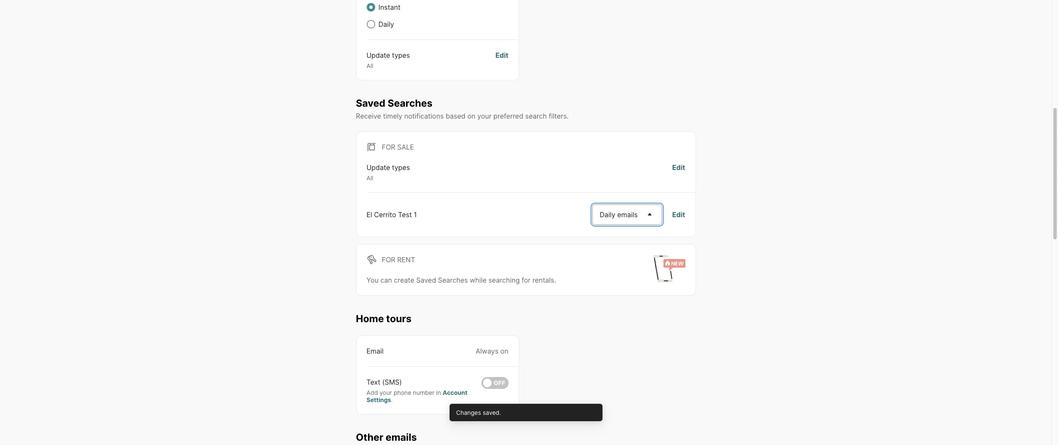 Task type: vqa. For each thing, say whether or not it's contained in the screenshot.
leftmost emails
yes



Task type: describe. For each thing, give the bounding box(es) containing it.
rentals
[[533, 276, 555, 284]]

update types all for edit button to the top
[[367, 51, 410, 69]]

receive
[[356, 112, 381, 120]]

instant
[[379, 3, 401, 11]]

sale
[[397, 143, 414, 151]]

you can create saved searches while searching for rentals .
[[367, 276, 556, 284]]

for for for sale
[[382, 143, 395, 151]]

preferred
[[494, 112, 524, 120]]

el cerrito test 1
[[367, 210, 417, 219]]

account settings link
[[367, 389, 468, 403]]

account settings
[[367, 389, 468, 403]]

filters.
[[549, 112, 569, 120]]

1 horizontal spatial on
[[501, 347, 509, 355]]

daily for daily
[[379, 20, 394, 28]]

1 all from the top
[[367, 62, 374, 69]]

types for edit button to the top
[[392, 51, 410, 60]]

off
[[494, 379, 506, 386]]

emails for daily emails
[[618, 210, 638, 219]]

1 vertical spatial edit button
[[673, 163, 686, 182]]

0 horizontal spatial your
[[380, 389, 392, 396]]

for sale
[[382, 143, 414, 151]]

Daily radio
[[367, 20, 375, 28]]

daily emails
[[600, 210, 638, 219]]

searching
[[489, 276, 520, 284]]

settings
[[367, 396, 391, 403]]

1 vertical spatial saved
[[416, 276, 436, 284]]

add your phone number in
[[367, 389, 443, 396]]

1 horizontal spatial .
[[555, 276, 556, 284]]

for rent
[[382, 255, 415, 264]]

Instant radio
[[367, 3, 375, 11]]

2 vertical spatial edit button
[[673, 209, 686, 220]]

create
[[394, 276, 415, 284]]

cerrito
[[374, 210, 396, 219]]

edit for middle edit button
[[673, 163, 686, 172]]

1 vertical spatial searches
[[438, 276, 468, 284]]

number
[[413, 389, 435, 396]]

text
[[367, 378, 381, 386]]

on inside saved searches receive timely notifications based on your preferred search filters.
[[468, 112, 476, 120]]

phone
[[394, 389, 411, 396]]

update types all for middle edit button
[[367, 163, 410, 182]]

home
[[356, 313, 384, 325]]

you
[[367, 276, 379, 284]]

searches inside saved searches receive timely notifications based on your preferred search filters.
[[388, 97, 433, 109]]

account
[[443, 389, 468, 396]]

search
[[526, 112, 547, 120]]



Task type: locate. For each thing, give the bounding box(es) containing it.
0 vertical spatial emails
[[618, 210, 638, 219]]

types for middle edit button
[[392, 163, 410, 172]]

saved.
[[483, 409, 501, 416]]

0 horizontal spatial .
[[391, 396, 393, 403]]

based
[[446, 112, 466, 120]]

1 vertical spatial all
[[367, 174, 374, 182]]

notifications
[[404, 112, 444, 120]]

1 vertical spatial edit
[[673, 163, 686, 172]]

0 vertical spatial update
[[367, 51, 390, 60]]

1 vertical spatial update types all
[[367, 163, 410, 182]]

while
[[470, 276, 487, 284]]

edit button
[[496, 50, 509, 70], [673, 163, 686, 182], [673, 209, 686, 220]]

for left sale
[[382, 143, 395, 151]]

your inside saved searches receive timely notifications based on your preferred search filters.
[[478, 112, 492, 120]]

timely
[[383, 112, 403, 120]]

edit for bottommost edit button
[[673, 210, 686, 219]]

types
[[392, 51, 410, 60], [392, 163, 410, 172]]

searches
[[388, 97, 433, 109], [438, 276, 468, 284]]

saved up receive
[[356, 97, 386, 109]]

all
[[367, 62, 374, 69], [367, 174, 374, 182]]

2 types from the top
[[392, 163, 410, 172]]

saved inside saved searches receive timely notifications based on your preferred search filters.
[[356, 97, 386, 109]]

0 horizontal spatial emails
[[386, 431, 417, 443]]

(sms)
[[382, 378, 402, 386]]

1 vertical spatial .
[[391, 396, 393, 403]]

2 all from the top
[[367, 174, 374, 182]]

always
[[476, 347, 499, 355]]

1 vertical spatial emails
[[386, 431, 417, 443]]

1 vertical spatial your
[[380, 389, 392, 396]]

update types all down daily option
[[367, 51, 410, 69]]

all down daily option
[[367, 62, 374, 69]]

saved right create
[[416, 276, 436, 284]]

your
[[478, 112, 492, 120], [380, 389, 392, 396]]

.
[[555, 276, 556, 284], [391, 396, 393, 403]]

changes
[[456, 409, 481, 416]]

saved
[[356, 97, 386, 109], [416, 276, 436, 284]]

for
[[522, 276, 531, 284]]

tours
[[386, 313, 412, 325]]

on right based
[[468, 112, 476, 120]]

1 vertical spatial update
[[367, 163, 390, 172]]

emails
[[618, 210, 638, 219], [386, 431, 417, 443]]

update types all down for sale
[[367, 163, 410, 182]]

1 vertical spatial daily
[[600, 210, 616, 219]]

0 vertical spatial edit
[[496, 51, 509, 60]]

1 update from the top
[[367, 51, 390, 60]]

in
[[436, 389, 441, 396]]

on
[[468, 112, 476, 120], [501, 347, 509, 355]]

1 horizontal spatial your
[[478, 112, 492, 120]]

your up settings
[[380, 389, 392, 396]]

home tours
[[356, 313, 412, 325]]

0 vertical spatial all
[[367, 62, 374, 69]]

saved searches receive timely notifications based on your preferred search filters.
[[356, 97, 569, 120]]

update down daily option
[[367, 51, 390, 60]]

1 horizontal spatial daily
[[600, 210, 616, 219]]

daily for daily emails
[[600, 210, 616, 219]]

0 horizontal spatial searches
[[388, 97, 433, 109]]

changes saved.
[[456, 409, 501, 416]]

for for for rent
[[382, 255, 395, 264]]

rent
[[397, 255, 415, 264]]

text (sms)
[[367, 378, 402, 386]]

1 vertical spatial for
[[382, 255, 395, 264]]

add
[[367, 389, 378, 396]]

0 horizontal spatial daily
[[379, 20, 394, 28]]

0 vertical spatial on
[[468, 112, 476, 120]]

. down add your phone number in at the bottom
[[391, 396, 393, 403]]

update for edit button to the top
[[367, 51, 390, 60]]

0 vertical spatial saved
[[356, 97, 386, 109]]

0 vertical spatial update types all
[[367, 51, 410, 69]]

0 horizontal spatial on
[[468, 112, 476, 120]]

1 horizontal spatial emails
[[618, 210, 638, 219]]

update down for sale
[[367, 163, 390, 172]]

2 update from the top
[[367, 163, 390, 172]]

0 horizontal spatial saved
[[356, 97, 386, 109]]

daily
[[379, 20, 394, 28], [600, 210, 616, 219]]

1 vertical spatial types
[[392, 163, 410, 172]]

1 horizontal spatial searches
[[438, 276, 468, 284]]

0 vertical spatial edit button
[[496, 50, 509, 70]]

email
[[367, 347, 384, 355]]

emails for other emails
[[386, 431, 417, 443]]

1 vertical spatial on
[[501, 347, 509, 355]]

for left rent
[[382, 255, 395, 264]]

your left preferred
[[478, 112, 492, 120]]

other emails
[[356, 431, 417, 443]]

2 vertical spatial edit
[[673, 210, 686, 219]]

update types all
[[367, 51, 410, 69], [367, 163, 410, 182]]

on right always on the bottom of page
[[501, 347, 509, 355]]

edit
[[496, 51, 509, 60], [673, 163, 686, 172], [673, 210, 686, 219]]

0 vertical spatial your
[[478, 112, 492, 120]]

searches up notifications
[[388, 97, 433, 109]]

el
[[367, 210, 372, 219]]

searches left "while"
[[438, 276, 468, 284]]

always on
[[476, 347, 509, 355]]

test
[[398, 210, 412, 219]]

edit for edit button to the top
[[496, 51, 509, 60]]

other
[[356, 431, 384, 443]]

for
[[382, 143, 395, 151], [382, 255, 395, 264]]

0 vertical spatial searches
[[388, 97, 433, 109]]

None checkbox
[[481, 377, 509, 389]]

all up el
[[367, 174, 374, 182]]

1 update types all from the top
[[367, 51, 410, 69]]

0 vertical spatial types
[[392, 51, 410, 60]]

2 update types all from the top
[[367, 163, 410, 182]]

0 vertical spatial daily
[[379, 20, 394, 28]]

0 vertical spatial .
[[555, 276, 556, 284]]

. right for
[[555, 276, 556, 284]]

can
[[381, 276, 392, 284]]

update for middle edit button
[[367, 163, 390, 172]]

1 types from the top
[[392, 51, 410, 60]]

1 for from the top
[[382, 143, 395, 151]]

update
[[367, 51, 390, 60], [367, 163, 390, 172]]

0 vertical spatial for
[[382, 143, 395, 151]]

2 for from the top
[[382, 255, 395, 264]]

1 horizontal spatial saved
[[416, 276, 436, 284]]

1
[[414, 210, 417, 219]]



